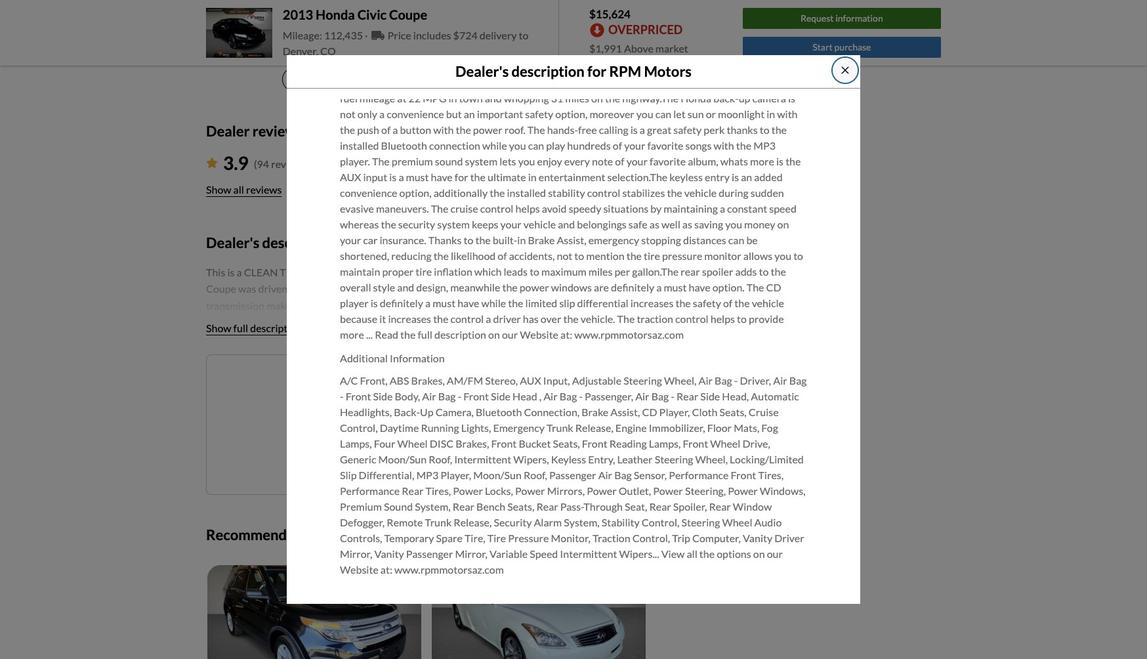 Task type: describe. For each thing, give the bounding box(es) containing it.
agree
[[396, 457, 416, 467]]

0 vertical spatial roof,
[[429, 453, 452, 466]]

1 vertical spatial definitely
[[380, 297, 423, 309]]

of up 22
[[406, 76, 416, 89]]

slip
[[560, 297, 575, 309]]

design,
[[416, 281, 449, 294]]

0 horizontal spatial seats,
[[508, 500, 535, 513]]

1 horizontal spatial seats,
[[553, 437, 580, 450]]

0 vertical spatial power
[[473, 124, 503, 136]]

leather
[[617, 453, 653, 466]]

the down slip
[[564, 313, 579, 325]]

terms
[[503, 457, 524, 467]]

is up market
[[684, 29, 691, 41]]

denver,
[[283, 45, 318, 57]]

0 vertical spatial mileage
[[663, 61, 698, 73]]

overpriced
[[609, 23, 683, 37]]

engine,
[[340, 76, 373, 89]]

you down 'constant'
[[726, 218, 743, 231]]

the down 'rear'
[[676, 297, 691, 309]]

0 vertical spatial safety
[[525, 108, 554, 120]]

the up input
[[372, 155, 390, 168]]

show for dealer's description
[[206, 321, 231, 334]]

a down premium on the top left of the page
[[399, 171, 404, 183]]

proper
[[382, 265, 414, 278]]

- down a/c
[[340, 390, 344, 403]]

2 vertical spatial control,
[[633, 532, 671, 544]]

to right agree
[[417, 457, 424, 467]]

the up speed
[[786, 155, 801, 168]]

front
[[665, 76, 688, 89]]

1 horizontal spatial vehicle
[[685, 187, 717, 199]]

for inside this is a clean title coupe, on top of that an optional extended warranty is available.this coupe was driven only 11,244 miles/year, currently at 112,435 miles and the automatic transmission makes driving easier in stop-and-go traffic and on hilly roads.get amazing fuel mileage with this 4 cylinder engine, on top of that you can expect better fuel economy thanks to the front wheel drive.unheard of fuel mileage at 22 mpg in town and whopping 31 miles on the highway.the honda back-up camera is not only a convenience but an important safety option, moreover you can let sun or moonlight in with the push of a button with the power roof. the hands-free calling is a great safety perk thanks to the installed bluetooth connection while you can play hundreds of your favorite songs with the mp3 player. the premium sound system lets you enjoy every note of your favorite album, whats more is the aux input is a must have for the ultimate in entertainment selection.the keyless entry is an added convenience option, additionally the installed stability control stabilizes the vehicle during sudden evasive maneuvers. the cruise control helps avoid speedy situations by maintaining a constant speed whereas the security system keeps your vehicle and belongings safe as well as saving you money on your car insurance. thanks to the built-in brake assist, emergency stopping distances can be shortened, reducing the likelihood of accidents, not to mention the tire pressure monitor allows you to maintain proper tire inflation which leads to maximum miles per gallon.the rear spoiler adds to the overall style and design, meanwhile the power windows are definitely a must have option. the cd player is definitely a must have while the limited slip differential increases the safety of the vehicle because it increases the control a driver has over the vehicle. the traction control helps to provide more ... read the full description on our website at: www.rpmmotorsaz.com
[[455, 171, 469, 183]]

pressure
[[508, 532, 549, 544]]

seat,
[[625, 500, 648, 513]]

is down style
[[371, 297, 378, 309]]

1 horizontal spatial intermittent
[[560, 548, 617, 560]]

11,244
[[393, 45, 426, 57]]

in down camera at the right of the page
[[767, 108, 776, 120]]

your up selection.the
[[627, 155, 648, 168]]

additionally
[[434, 187, 488, 199]]

information for dealer's description
[[256, 635, 311, 648]]

air down entry,
[[599, 469, 613, 481]]

the down "allows"
[[771, 265, 786, 278]]

dealer's for dealer's description for rpm motors
[[456, 62, 509, 80]]

added
[[755, 171, 783, 183]]

brake inside this is a clean title coupe, on top of that an optional extended warranty is available.this coupe was driven only 11,244 miles/year, currently at 112,435 miles and the automatic transmission makes driving easier in stop-and-go traffic and on hilly roads.get amazing fuel mileage with this 4 cylinder engine, on top of that you can expect better fuel economy thanks to the front wheel drive.unheard of fuel mileage at 22 mpg in town and whopping 31 miles on the highway.the honda back-up camera is not only a convenience but an important safety option, moreover you can let sun or moonlight in with the push of a button with the power roof. the hands-free calling is a great safety perk thanks to the installed bluetooth connection while you can play hundreds of your favorite songs with the mp3 player. the premium sound system lets you enjoy every note of your favorite album, whats more is the aux input is a must have for the ultimate in entertainment selection.the keyless entry is an added convenience option, additionally the installed stability control stabilizes the vehicle during sudden evasive maneuvers. the cruise control helps avoid speedy situations by maintaining a constant speed whereas the security system keeps your vehicle and belongings safe as well as saving you money on your car insurance. thanks to the built-in brake assist, emergency stopping distances can be shortened, reducing the likelihood of accidents, not to mention the tire pressure monitor allows you to maintain proper tire inflation which leads to maximum miles per gallon.the rear spoiler adds to the overall style and design, meanwhile the power windows are definitely a must have option. the cd player is definitely a must have while the limited slip differential increases the safety of the vehicle because it increases the control a driver has over the vehicle. the traction control helps to provide more ... read the full description on our website at: www.rpmmotorsaz.com
[[528, 234, 555, 246]]

0 vertical spatial seats,
[[720, 406, 747, 418]]

is right input
[[390, 171, 397, 183]]

co
[[320, 45, 336, 57]]

0 vertical spatial while
[[483, 139, 507, 152]]

0 vertical spatial miles
[[576, 45, 600, 57]]

1 vertical spatial favorite
[[650, 155, 686, 168]]

2 horizontal spatial have
[[689, 281, 711, 294]]

description inside button
[[250, 321, 302, 334]]

0 vertical spatial view
[[282, 20, 306, 33]]

$1,991
[[590, 42, 622, 55]]

head
[[513, 390, 537, 403]]

2 vertical spatial miles
[[589, 265, 613, 278]]

wheel up agree
[[398, 437, 428, 450]]

mileage:
[[283, 29, 322, 41]]

1 vertical spatial must
[[664, 281, 687, 294]]

cd inside this is a clean title coupe, on top of that an optional extended warranty is available.this coupe was driven only 11,244 miles/year, currently at 112,435 miles and the automatic transmission makes driving easier in stop-and-go traffic and on hilly roads.get amazing fuel mileage with this 4 cylinder engine, on top of that you can expect better fuel economy thanks to the front wheel drive.unheard of fuel mileage at 22 mpg in town and whopping 31 miles on the highway.the honda back-up camera is not only a convenience but an important safety option, moreover you can let sun or moonlight in with the push of a button with the power roof. the hands-free calling is a great safety perk thanks to the installed bluetooth connection while you can play hundreds of your favorite songs with the mp3 player. the premium sound system lets you enjoy every note of your favorite album, whats more is the aux input is a must have for the ultimate in entertainment selection.the keyless entry is an added convenience option, additionally the installed stability control stabilizes the vehicle during sudden evasive maneuvers. the cruise control helps avoid speedy situations by maintaining a constant speed whereas the security system keeps your vehicle and belongings safe as well as saving you money on your car insurance. thanks to the built-in brake assist, emergency stopping distances can be shortened, reducing the likelihood of accidents, not to mention the tire pressure monitor allows you to maintain proper tire inflation which leads to maximum miles per gallon.the rear spoiler adds to the overall style and design, meanwhile the power windows are definitely a must have option. the cd player is definitely a must have while the limited slip differential increases the safety of the vehicle because it increases the control a driver has over the vehicle. the traction control helps to provide more ... read the full description on our website at: www.rpmmotorsaz.com
[[767, 281, 782, 294]]

1 vertical spatial control,
[[642, 516, 680, 529]]

to inside the price includes $724 delivery to denver, co
[[519, 29, 529, 41]]

passenger,
[[585, 390, 634, 403]]

1 vertical spatial brakes,
[[456, 437, 489, 450]]

tire
[[488, 532, 506, 544]]

a right ·
[[371, 29, 376, 41]]

0 horizontal spatial more
[[340, 328, 364, 341]]

- up 'head,' at the right bottom
[[735, 374, 738, 387]]

a/c front, abs brakes, am/fm stereo, aux input, adjustable steering wheel, air bag - driver, air bag - front side body, air bag - front side head , air bag - passenger, air bag - rear side head, automatic headlights, back-up camera, bluetooth connection, brake assist, cd player, cloth seats, cruise control, daytime running lights, emergency trunk release, engine immobilizer, floor mats, fog lamps, four wheel disc brakes, front bucket seats, front reading lamps, front wheel drive, generic moon/sun roof, intermittent wipers, keyless entry, leather steering wheel, locking/limited slip differential, mp3 player, moon/sun roof, passenger air bag sensor, performance front tires, performance rear tires, power locks, power mirrors, power outlet, power steering, power windows, premium sound system, rear bench seats, rear pass-through seat, rear spoiler, rear window defogger, remote trunk release, security alarm system, stability control, steering wheel audio controls, temporary spare tire, tire pressure monitor, traction control, trip computer, vanity driver mirror, vanity passenger mirror, variable speed intermittent wipers... view all the options on our website at: www.rpmmotorsaz.com
[[340, 374, 807, 576]]

air down notify me of new listings like this one
[[422, 390, 436, 403]]

0 vertical spatial favorite
[[648, 139, 684, 152]]

hundreds
[[568, 139, 611, 152]]

gallon.the
[[632, 265, 679, 278]]

request information button
[[743, 8, 942, 29]]

overall
[[340, 281, 371, 294]]

1 vertical spatial helps
[[711, 313, 735, 325]]

the up per
[[627, 250, 642, 262]]

or
[[706, 108, 716, 120]]

player.
[[340, 155, 370, 168]]

dealer's for dealer's description
[[206, 234, 260, 252]]

you down 'and-' at the top
[[439, 76, 456, 89]]

2 vertical spatial have
[[458, 297, 480, 309]]

van
[[317, 1, 335, 13]]

front up entry,
[[582, 437, 608, 450]]

0 vertical spatial convenience
[[387, 108, 444, 120]]

www.rpmmotorsaz.com inside this is a clean title coupe, on top of that an optional extended warranty is available.this coupe was driven only 11,244 miles/year, currently at 112,435 miles and the automatic transmission makes driving easier in stop-and-go traffic and on hilly roads.get amazing fuel mileage with this 4 cylinder engine, on top of that you can expect better fuel economy thanks to the front wheel drive.unheard of fuel mileage at 22 mpg in town and whopping 31 miles on the highway.the honda back-up camera is not only a convenience but an important safety option, moreover you can let sun or moonlight in with the push of a button with the power roof. the hands-free calling is a great safety perk thanks to the installed bluetooth connection while you can play hundreds of your favorite songs with the mp3 player. the premium sound system lets you enjoy every note of your favorite album, whats more is the aux input is a must have for the ultimate in entertainment selection.the keyless entry is an added convenience option, additionally the installed stability control stabilizes the vehicle during sudden evasive maneuvers. the cruise control helps avoid speedy situations by maintaining a constant speed whereas the security system keeps your vehicle and belongings safe as well as saving you money on your car insurance. thanks to the built-in brake assist, emergency stopping distances can be shortened, reducing the likelihood of accidents, not to mention the tire pressure monitor allows you to maintain proper tire inflation which leads to maximum miles per gallon.the rear spoiler adds to the overall style and design, meanwhile the power windows are definitely a must have option. the cd player is definitely a must have while the limited slip differential increases the safety of the vehicle because it increases the control a driver has over the vehicle. the traction control helps to provide more ... read the full description on our website at: www.rpmmotorsaz.com
[[575, 328, 684, 341]]

can left "let"
[[656, 108, 672, 120]]

speed
[[530, 548, 558, 560]]

the right roof.
[[528, 124, 545, 136]]

steering,
[[685, 485, 726, 497]]

and-
[[438, 61, 459, 73]]

the down thanks
[[434, 250, 449, 262]]

1 horizontal spatial installed
[[507, 187, 546, 199]]

is right 'calling'
[[631, 124, 638, 136]]

stereo,
[[485, 374, 518, 387]]

the down keeps
[[476, 234, 491, 246]]

and down currently
[[502, 61, 519, 73]]

of down built-
[[498, 250, 507, 262]]

with down camera at the right of the page
[[778, 108, 798, 120]]

4
[[742, 61, 748, 73]]

dealer
[[367, 526, 408, 544]]

you right lets
[[518, 155, 535, 168]]

is up "added"
[[777, 155, 784, 168]]

the down differential
[[618, 313, 635, 325]]

calling
[[599, 124, 629, 136]]

rear up the alarm
[[537, 500, 559, 513]]

Email address email field
[[322, 413, 466, 441]]

1 vertical spatial roof,
[[524, 469, 547, 481]]

2013
[[283, 7, 313, 22]]

of up currently
[[509, 29, 518, 41]]

0 vertical spatial that
[[520, 29, 539, 41]]

0 vertical spatial intermittent
[[454, 453, 512, 466]]

mention
[[587, 250, 625, 262]]

is down whats
[[732, 171, 739, 183]]

spare
[[436, 532, 463, 544]]

on inside a/c front, abs brakes, am/fm stereo, aux input, adjustable steering wheel, air bag - driver, air bag - front side body, air bag - front side head , air bag - passenger, air bag - rear side head, automatic headlights, back-up camera, bluetooth connection, brake assist, cd player, cloth seats, cruise control, daytime running lights, emergency trunk release, engine immobilizer, floor mats, fog lamps, four wheel disc brakes, front bucket seats, front reading lamps, front wheel drive, generic moon/sun roof, intermittent wipers, keyless entry, leather steering wheel, locking/limited slip differential, mp3 player, moon/sun roof, passenger air bag sensor, performance front tires, performance rear tires, power locks, power mirrors, power outlet, power steering, power windows, premium sound system, rear bench seats, rear pass-through seat, rear spoiler, rear window defogger, remote trunk release, security alarm system, stability control, steering wheel audio controls, temporary spare tire, tire pressure monitor, traction control, trip computer, vanity driver mirror, vanity passenger mirror, variable speed intermittent wipers... view all the options on our website at: www.rpmmotorsaz.com
[[754, 548, 765, 560]]

the up highway.the
[[648, 76, 663, 89]]

constant
[[728, 202, 768, 215]]

on down speed
[[778, 218, 789, 231]]

bench
[[477, 500, 506, 513]]

you right "allows"
[[775, 250, 792, 262]]

0 horizontal spatial increases
[[388, 313, 431, 325]]

rear left the bench
[[453, 500, 475, 513]]

request information
[[801, 13, 884, 24]]

start
[[813, 42, 833, 53]]

automatic
[[639, 45, 685, 57]]

information for this is a clean title coupe, on top of that an optional extended warranty is available.this coupe was driven only 11,244 miles/year, currently at 112,435 miles and the automatic transmission makes driving easier in stop-and-go traffic and on hilly roads.get amazing fuel mileage with this 4 cylinder engine, on top of that you can expect better fuel economy thanks to the front wheel drive.unheard of fuel mileage at 22 mpg in town and whopping 31 miles on the highway.the honda back-up camera is not only a convenience but an important safety option, moreover you can let sun or moonlight in with the push of a button with the power roof. the hands-free calling is a great safety perk thanks to the installed bluetooth connection while you can play hundreds of your favorite songs with the mp3 player. the premium sound system lets you enjoy every note of your favorite album, whats more is the aux input is a must have for the ultimate in entertainment selection.the keyless entry is an added convenience option, additionally the installed stability control stabilizes the vehicle during sudden evasive maneuvers. the cruise control helps avoid speedy situations by maintaining a constant speed whereas the security system keeps your vehicle and belongings safe as well as saving you money on your car insurance. thanks to the built-in brake assist, emergency stopping distances can be shortened, reducing the likelihood of accidents, not to mention the tire pressure monitor allows you to maintain proper tire inflation which leads to maximum miles per gallon.the rear spoiler adds to the overall style and design, meanwhile the power windows are definitely a must have option. the cd player is definitely a must have while the limited slip differential increases the safety of the vehicle because it increases the control a driver has over the vehicle. the traction control helps to provide more ... read the full description on our website at: www.rpmmotorsaz.com
[[390, 352, 445, 365]]

market
[[656, 42, 689, 55]]

a left driver
[[486, 313, 491, 325]]

1 vertical spatial an
[[464, 108, 475, 120]]

reviews inside button
[[246, 183, 282, 196]]

scroll right image
[[634, 531, 640, 542]]

the down leads
[[503, 281, 518, 294]]

in down 11,244
[[404, 61, 413, 73]]

insurance.
[[380, 234, 427, 246]]

sudden
[[751, 187, 784, 199]]

bag down input,
[[560, 390, 577, 403]]

our inside this is a clean title coupe, on top of that an optional extended warranty is available.this coupe was driven only 11,244 miles/year, currently at 112,435 miles and the automatic transmission makes driving easier in stop-and-go traffic and on hilly roads.get amazing fuel mileage with this 4 cylinder engine, on top of that you can expect better fuel economy thanks to the front wheel drive.unheard of fuel mileage at 22 mpg in town and whopping 31 miles on the highway.the honda back-up camera is not only a convenience but an important safety option, moreover you can let sun or moonlight in with the push of a button with the power roof. the hands-free calling is a great safety perk thanks to the installed bluetooth connection while you can play hundreds of your favorite songs with the mp3 player. the premium sound system lets you enjoy every note of your favorite album, whats more is the aux input is a must have for the ultimate in entertainment selection.the keyless entry is an added convenience option, additionally the installed stability control stabilizes the vehicle during sudden evasive maneuvers. the cruise control helps avoid speedy situations by maintaining a constant speed whereas the security system keeps your vehicle and belongings safe as well as saving you money on your car insurance. thanks to the built-in brake assist, emergency stopping distances can be shortened, reducing the likelihood of accidents, not to mention the tire pressure monitor allows you to maintain proper tire inflation which leads to maximum miles per gallon.the rear spoiler adds to the overall style and design, meanwhile the power windows are definitely a must have option. the cd player is definitely a must have while the limited slip differential increases the safety of the vehicle because it increases the control a driver has over the vehicle. the traction control helps to provide more ... read the full description on our website at: www.rpmmotorsaz.com
[[502, 328, 518, 341]]

evasive
[[340, 202, 374, 215]]

and right the policy
[[489, 457, 502, 467]]

0 vertical spatial tire
[[644, 250, 660, 262]]

provide
[[749, 313, 784, 325]]

leads
[[504, 265, 528, 278]]

with down perk
[[714, 139, 735, 152]]

disc
[[430, 437, 454, 450]]

of down 'calling'
[[613, 139, 623, 152]]

1 vertical spatial system
[[438, 218, 470, 231]]

above
[[624, 42, 654, 55]]

selection.the
[[608, 171, 668, 183]]

a left button
[[393, 124, 398, 136]]

1 horizontal spatial definitely
[[611, 281, 655, 294]]

view inside a/c front, abs brakes, am/fm stereo, aux input, adjustable steering wheel, air bag - driver, air bag - front side body, air bag - front side head , air bag - passenger, air bag - rear side head, automatic headlights, back-up camera, bluetooth connection, brake assist, cd player, cloth seats, cruise control, daytime running lights, emergency trunk release, engine immobilizer, floor mats, fog lamps, four wheel disc brakes, front bucket seats, front reading lamps, front wheel drive, generic moon/sun roof, intermittent wipers, keyless entry, leather steering wheel, locking/limited slip differential, mp3 player, moon/sun roof, passenger air bag sensor, performance front tires, performance rear tires, power locks, power mirrors, power outlet, power steering, power windows, premium sound system, rear bench seats, rear pass-through seat, rear spoiler, rear window defogger, remote trunk release, security alarm system, stability control, steering wheel audio controls, temporary spare tire, tire pressure monitor, traction control, trip computer, vanity driver mirror, vanity passenger mirror, variable speed intermittent wipers... view all the options on our website at: www.rpmmotorsaz.com
[[662, 548, 685, 560]]

abs
[[390, 374, 409, 387]]

- up immobilizer,
[[671, 390, 675, 403]]

easier
[[374, 61, 402, 73]]

at: inside a/c front, abs brakes, am/fm stereo, aux input, adjustable steering wheel, air bag - driver, air bag - front side body, air bag - front side head , air bag - passenger, air bag - rear side head, automatic headlights, back-up camera, bluetooth connection, brake assist, cd player, cloth seats, cruise control, daytime running lights, emergency trunk release, engine immobilizer, floor mats, fog lamps, four wheel disc brakes, front bucket seats, front reading lamps, front wheel drive, generic moon/sun roof, intermittent wipers, keyless entry, leather steering wheel, locking/limited slip differential, mp3 player, moon/sun roof, passenger air bag sensor, performance front tires, performance rear tires, power locks, power mirrors, power outlet, power steering, power windows, premium sound system, rear bench seats, rear pass-through seat, rear spoiler, rear window defogger, remote trunk release, security alarm system, stability control, steering wheel audio controls, temporary spare tire, tire pressure monitor, traction control, trip computer, vanity driver mirror, vanity passenger mirror, variable speed intermittent wipers... view all the options on our website at: www.rpmmotorsaz.com
[[381, 563, 393, 576]]

0 vertical spatial installed
[[340, 139, 379, 152]]

1 horizontal spatial more
[[751, 155, 775, 168]]

sound
[[435, 155, 463, 168]]

1 vertical spatial vanity
[[375, 548, 404, 560]]

1 vertical spatial trunk
[[425, 516, 452, 529]]

in up accidents,
[[518, 234, 526, 246]]

control right traction
[[676, 313, 709, 325]]

to right "allows"
[[794, 250, 804, 262]]

this
[[340, 29, 359, 41]]

a down during
[[720, 202, 726, 215]]

well
[[662, 218, 681, 231]]

0 vertical spatial trunk
[[547, 422, 574, 434]]

pressure
[[662, 250, 703, 262]]

of down option.
[[724, 297, 733, 309]]

1 horizontal spatial system,
[[564, 516, 600, 529]]

0 horizontal spatial ,
[[365, 1, 367, 13]]

0 vertical spatial fuel
[[643, 61, 661, 73]]

0 vertical spatial 112,435
[[324, 29, 363, 41]]

the left cruise
[[431, 202, 449, 215]]

aux inside this is a clean title coupe, on top of that an optional extended warranty is available.this coupe was driven only 11,244 miles/year, currently at 112,435 miles and the automatic transmission makes driving easier in stop-and-go traffic and on hilly roads.get amazing fuel mileage with this 4 cylinder engine, on top of that you can expect better fuel economy thanks to the front wheel drive.unheard of fuel mileage at 22 mpg in town and whopping 31 miles on the highway.the honda back-up camera is not only a convenience but an important safety option, moreover you can let sun or moonlight in with the push of a button with the power roof. the hands-free calling is a great safety perk thanks to the installed bluetooth connection while you can play hundreds of your favorite songs with the mp3 player. the premium sound system lets you enjoy every note of your favorite album, whats more is the aux input is a must have for the ultimate in entertainment selection.the keyless entry is an added convenience option, additionally the installed stability control stabilizes the vehicle during sudden evasive maneuvers. the cruise control helps avoid speedy situations by maintaining a constant speed whereas the security system keeps your vehicle and belongings safe as well as saving you money on your car insurance. thanks to the built-in brake assist, emergency stopping distances can be shortened, reducing the likelihood of accidents, not to mention the tire pressure monitor allows you to maintain proper tire inflation which leads to maximum miles per gallon.the rear spoiler adds to the overall style and design, meanwhile the power windows are definitely a must have option. the cd player is definitely a must have while the limited slip differential increases the safety of the vehicle because it increases the control a driver has over the vehicle. the traction control helps to provide more ... read the full description on our website at: www.rpmmotorsaz.com
[[340, 171, 361, 183]]

1 horizontal spatial vanity
[[743, 532, 773, 544]]

a down the design,
[[425, 297, 431, 309]]

1 vertical spatial steering
[[655, 453, 694, 466]]

pass-
[[561, 500, 584, 513]]

premium
[[392, 155, 433, 168]]

1 vertical spatial power
[[520, 281, 549, 294]]

connection,
[[524, 406, 580, 418]]

a down gallon.the
[[657, 281, 662, 294]]

slip
[[340, 469, 357, 481]]

to up maximum
[[575, 250, 585, 262]]

0 vertical spatial have
[[431, 171, 453, 183]]

back-
[[394, 406, 420, 418]]

cloth
[[692, 406, 718, 418]]

bag up automatic
[[790, 374, 807, 387]]

1 horizontal spatial player,
[[660, 406, 690, 418]]

trip
[[673, 532, 691, 544]]

- down adjustable
[[579, 390, 583, 403]]

brake inside a/c front, abs brakes, am/fm stereo, aux input, adjustable steering wheel, air bag - driver, air bag - front side body, air bag - front side head , air bag - passenger, air bag - rear side head, automatic headlights, back-up camera, bluetooth connection, brake assist, cd player, cloth seats, cruise control, daytime running lights, emergency trunk release, engine immobilizer, floor mats, fog lamps, four wheel disc brakes, front bucket seats, front reading lamps, front wheel drive, generic moon/sun roof, intermittent wipers, keyless entry, leather steering wheel, locking/limited slip differential, mp3 player, moon/sun roof, passenger air bag sensor, performance front tires, performance rear tires, power locks, power mirrors, power outlet, power steering, power windows, premium sound system, rear bench seats, rear pass-through seat, rear spoiler, rear window defogger, remote trunk release, security alarm system, stability control, steering wheel audio controls, temporary spare tire, tire pressure monitor, traction control, trip computer, vanity driver mirror, vanity passenger mirror, variable speed intermittent wipers... view all the options on our website at: www.rpmmotorsaz.com
[[582, 406, 609, 418]]

the down camera at the right of the page
[[772, 124, 787, 136]]

0 vertical spatial honda
[[316, 7, 355, 22]]

2008 infiniti g37 image
[[432, 565, 646, 659]]

1 vertical spatial convenience
[[340, 187, 398, 199]]

website inside this is a clean title coupe, on top of that an optional extended warranty is available.this coupe was driven only 11,244 miles/year, currently at 112,435 miles and the automatic transmission makes driving easier in stop-and-go traffic and on hilly roads.get amazing fuel mileage with this 4 cylinder engine, on top of that you can expect better fuel economy thanks to the front wheel drive.unheard of fuel mileage at 22 mpg in town and whopping 31 miles on the highway.the honda back-up camera is not only a convenience but an important safety option, moreover you can let sun or moonlight in with the push of a button with the power roof. the hands-free calling is a great safety perk thanks to the installed bluetooth connection while you can play hundreds of your favorite songs with the mp3 player. the premium sound system lets you enjoy every note of your favorite album, whats more is the aux input is a must have for the ultimate in entertainment selection.the keyless entry is an added convenience option, additionally the installed stability control stabilizes the vehicle during sudden evasive maneuvers. the cruise control helps avoid speedy situations by maintaining a constant speed whereas the security system keeps your vehicle and belongings safe as well as saving you money on your car insurance. thanks to the built-in brake assist, emergency stopping distances can be shortened, reducing the likelihood of accidents, not to mention the tire pressure monitor allows you to maintain proper tire inflation which leads to maximum miles per gallon.the rear spoiler adds to the overall style and design, meanwhile the power windows are definitely a must have option. the cd player is definitely a must have while the limited slip differential increases the safety of the vehicle because it increases the control a driver has over the vehicle. the traction control helps to provide more ... read the full description on our website at: www.rpmmotorsaz.com
[[520, 328, 559, 341]]

0 horizontal spatial release,
[[454, 516, 492, 529]]

cruise
[[749, 406, 779, 418]]

email me
[[482, 421, 524, 433]]

variable
[[490, 548, 528, 560]]

coupe,
[[443, 29, 475, 41]]

important
[[477, 108, 523, 120]]

shortened,
[[340, 250, 389, 262]]

the down adds
[[747, 281, 765, 294]]

me for notify
[[372, 377, 387, 390]]

mirrors,
[[547, 485, 585, 497]]

1 vertical spatial while
[[482, 297, 506, 309]]

avoid
[[542, 202, 567, 215]]

the down maneuvers.
[[381, 218, 396, 231]]

0 horizontal spatial moon/sun
[[379, 453, 427, 466]]

price includes $724 delivery to denver, co
[[283, 29, 529, 57]]

delivery
[[480, 29, 517, 41]]

star image
[[206, 158, 218, 168]]

1 vertical spatial only
[[358, 108, 377, 120]]

0 vertical spatial only
[[372, 45, 391, 57]]

recommended from this dealer
[[206, 526, 408, 544]]

0 vertical spatial system
[[465, 155, 498, 168]]

the up the connection
[[456, 124, 471, 136]]

2850 e van buren , phoenix, az 85008
[[282, 1, 457, 13]]

security
[[398, 218, 435, 231]]

2 vertical spatial safety
[[693, 297, 721, 309]]

your down whereas
[[340, 234, 361, 246]]

rear down steering, on the bottom right
[[709, 500, 731, 513]]

0 horizontal spatial performance
[[340, 485, 400, 497]]

allows
[[744, 250, 773, 262]]

on up better
[[521, 61, 533, 73]]

of left new
[[389, 377, 398, 390]]

and down avoid
[[558, 218, 575, 231]]

0 vertical spatial an
[[541, 29, 552, 41]]

2 vertical spatial steering
[[682, 516, 720, 529]]

0 vertical spatial not
[[340, 108, 356, 120]]

0 vertical spatial release,
[[576, 422, 614, 434]]

1 horizontal spatial thanks
[[727, 124, 758, 136]]

bluetooth inside this is a clean title coupe, on top of that an optional extended warranty is available.this coupe was driven only 11,244 miles/year, currently at 112,435 miles and the automatic transmission makes driving easier in stop-and-go traffic and on hilly roads.get amazing fuel mileage with this 4 cylinder engine, on top of that you can expect better fuel economy thanks to the front wheel drive.unheard of fuel mileage at 22 mpg in town and whopping 31 miles on the highway.the honda back-up camera is not only a convenience but an important safety option, moreover you can let sun or moonlight in with the push of a button with the power roof. the hands-free calling is a great safety perk thanks to the installed bluetooth connection while you can play hundreds of your favorite songs with the mp3 player. the premium sound system lets you enjoy every note of your favorite album, whats more is the aux input is a must have for the ultimate in entertainment selection.the keyless entry is an added convenience option, additionally the installed stability control stabilizes the vehicle during sudden evasive maneuvers. the cruise control helps avoid speedy situations by maintaining a constant speed whereas the security system keeps your vehicle and belongings safe as well as saving you money on your car insurance. thanks to the built-in brake assist, emergency stopping distances can be shortened, reducing the likelihood of accidents, not to mention the tire pressure monitor allows you to maintain proper tire inflation which leads to maximum miles per gallon.the rear spoiler adds to the overall style and design, meanwhile the power windows are definitely a must have option. the cd player is definitely a must have while the limited slip differential increases the safety of the vehicle because it increases the control a driver has over the vehicle. the traction control helps to provide more ... read the full description on our website at: www.rpmmotorsaz.com
[[381, 139, 427, 152]]

the right read
[[401, 328, 416, 341]]

website
[[316, 40, 352, 52]]

1 vertical spatial safety
[[674, 124, 702, 136]]

start purchase
[[813, 42, 872, 53]]

0 vertical spatial performance
[[669, 469, 729, 481]]

2 vertical spatial must
[[433, 297, 456, 309]]

with down transmission
[[700, 61, 721, 73]]

0 horizontal spatial that
[[418, 76, 437, 89]]

driven
[[340, 45, 370, 57]]

1 vertical spatial at
[[397, 92, 407, 105]]

2 horizontal spatial an
[[741, 171, 753, 183]]

1 vertical spatial not
[[557, 250, 573, 262]]

2 vertical spatial this
[[340, 526, 364, 544]]

0 horizontal spatial vehicle
[[524, 218, 556, 231]]

whopping
[[504, 92, 549, 105]]

0 vertical spatial brakes,
[[411, 374, 445, 387]]

our inside a/c front, abs brakes, am/fm stereo, aux input, adjustable steering wheel, air bag - driver, air bag - front side body, air bag - front side head , air bag - passenger, air bag - rear side head, automatic headlights, back-up camera, bluetooth connection, brake assist, cd player, cloth seats, cruise control, daytime running lights, emergency trunk release, engine immobilizer, floor mats, fog lamps, four wheel disc brakes, front bucket seats, front reading lamps, front wheel drive, generic moon/sun roof, intermittent wipers, keyless entry, leather steering wheel, locking/limited slip differential, mp3 player, moon/sun roof, passenger air bag sensor, performance front tires, performance rear tires, power locks, power mirrors, power outlet, power steering, power windows, premium sound system, rear bench seats, rear pass-through seat, rear spoiler, rear window defogger, remote trunk release, security alarm system, stability control, steering wheel audio controls, temporary spare tire, tire pressure monitor, traction control, trip computer, vanity driver mirror, vanity passenger mirror, variable speed intermittent wipers... view all the options on our website at: www.rpmmotorsaz.com
[[767, 548, 783, 560]]

be
[[747, 234, 758, 246]]

defogger,
[[340, 516, 385, 529]]

differential
[[577, 297, 629, 309]]

you down highway.the
[[637, 108, 654, 120]]

to down the "moonlight"
[[760, 124, 770, 136]]

1 vertical spatial tire
[[416, 265, 432, 278]]

the down the design,
[[433, 313, 449, 325]]

control up keeps
[[480, 202, 514, 215]]

the up "additionally"
[[471, 171, 486, 183]]

of right push in the top of the page
[[381, 124, 391, 136]]

new
[[400, 377, 420, 390]]

mp3 inside this is a clean title coupe, on top of that an optional extended warranty is available.this coupe was driven only 11,244 miles/year, currently at 112,435 miles and the automatic transmission makes driving easier in stop-and-go traffic and on hilly roads.get amazing fuel mileage with this 4 cylinder engine, on top of that you can expect better fuel economy thanks to the front wheel drive.unheard of fuel mileage at 22 mpg in town and whopping 31 miles on the highway.the honda back-up camera is not only a convenience but an important safety option, moreover you can let sun or moonlight in with the push of a button with the power roof. the hands-free calling is a great safety perk thanks to the installed bluetooth connection while you can play hundreds of your favorite songs with the mp3 player. the premium sound system lets you enjoy every note of your favorite album, whats more is the aux input is a must have for the ultimate in entertainment selection.the keyless entry is an added convenience option, additionally the installed stability control stabilizes the vehicle during sudden evasive maneuvers. the cruise control helps avoid speedy situations by maintaining a constant speed whereas the security system keeps your vehicle and belongings safe as well as saving you money on your car insurance. thanks to the built-in brake assist, emergency stopping distances can be shortened, reducing the likelihood of accidents, not to mention the tire pressure monitor allows you to maintain proper tire inflation which leads to maximum miles per gallon.the rear spoiler adds to the overall style and design, meanwhile the power windows are definitely a must have option. the cd player is definitely a must have while the limited slip differential increases the safety of the vehicle because it increases the control a driver has over the vehicle. the traction control helps to provide more ... read the full description on our website at: www.rpmmotorsaz.com
[[754, 139, 776, 152]]

0 horizontal spatial player,
[[441, 469, 472, 481]]

1 horizontal spatial passenger
[[549, 469, 597, 481]]

cruise
[[451, 202, 478, 215]]

and down extended
[[602, 45, 619, 57]]

0 vertical spatial system,
[[415, 500, 451, 513]]

show for dealer reviews
[[206, 183, 231, 196]]

additional for this is a clean title coupe, on top of that an optional extended warranty is available.this coupe was driven only 11,244 miles/year, currently at 112,435 miles and the automatic transmission makes driving easier in stop-and-go traffic and on hilly roads.get amazing fuel mileage with this 4 cylinder engine, on top of that you can expect better fuel economy thanks to the front wheel drive.unheard of fuel mileage at 22 mpg in town and whopping 31 miles on the highway.the honda back-up camera is not only a convenience but an important safety option, moreover you can let sun or moonlight in with the push of a button with the power roof. the hands-free calling is a great safety perk thanks to the installed bluetooth connection while you can play hundreds of your favorite songs with the mp3 player. the premium sound system lets you enjoy every note of your favorite album, whats more is the aux input is a must have for the ultimate in entertainment selection.the keyless entry is an added convenience option, additionally the installed stability control stabilizes the vehicle during sudden evasive maneuvers. the cruise control helps avoid speedy situations by maintaining a constant speed whereas the security system keeps your vehicle and belongings safe as well as saving you money on your car insurance. thanks to the built-in brake assist, emergency stopping distances can be shortened, reducing the likelihood of accidents, not to mention the tire pressure monitor allows you to maintain proper tire inflation which leads to maximum miles per gallon.the rear spoiler adds to the overall style and design, meanwhile the power windows are definitely a must have option. the cd player is definitely a must have while the limited slip differential increases the safety of the vehicle because it increases the control a driver has over the vehicle. the traction control helps to provide more ... read the full description on our website at: www.rpmmotorsaz.com
[[340, 352, 388, 365]]

better
[[509, 76, 538, 89]]

bag down listings at the bottom
[[438, 390, 456, 403]]

was
[[788, 29, 806, 41]]

on up 'moreover'
[[592, 92, 603, 105]]

0 vertical spatial for
[[588, 62, 607, 80]]

rpm motors image
[[207, 0, 271, 3]]

dealer reviews
[[206, 122, 303, 140]]

to left provide
[[737, 313, 747, 325]]

2 vertical spatial fuel
[[340, 92, 358, 105]]

and down proper
[[397, 281, 414, 294]]

rear up cloth
[[677, 390, 699, 403]]

0 horizontal spatial our
[[426, 457, 438, 467]]

on down driver
[[489, 328, 500, 341]]

1 horizontal spatial fuel
[[540, 76, 557, 89]]

is right camera at the right of the page
[[789, 92, 796, 105]]

back-
[[714, 92, 739, 105]]

0 vertical spatial top
[[491, 29, 507, 41]]

0 vertical spatial reviews
[[253, 122, 303, 140]]

wheel down floor
[[711, 437, 741, 450]]

bag up immobilizer,
[[652, 390, 669, 403]]

rear
[[681, 265, 700, 278]]

1 vertical spatial moon/sun
[[474, 469, 522, 481]]

0 vertical spatial tires,
[[759, 469, 784, 481]]

town
[[459, 92, 483, 105]]

note
[[592, 155, 613, 168]]



Task type: vqa. For each thing, say whether or not it's contained in the screenshot.
the vehicle
yes



Task type: locate. For each thing, give the bounding box(es) containing it.
0 horizontal spatial dealer's
[[206, 234, 260, 252]]

but
[[446, 108, 462, 120]]

with down but
[[433, 124, 454, 136]]

that right delivery on the left of the page
[[520, 29, 539, 41]]

2 mirror, from the left
[[455, 548, 488, 560]]

1 vertical spatial top
[[389, 76, 404, 89]]

0 horizontal spatial lamps,
[[340, 437, 372, 450]]

push
[[357, 124, 379, 136]]

clean
[[378, 29, 412, 41]]

vanity
[[743, 532, 773, 544], [375, 548, 404, 560]]

additional information inside dealer's description for rpm motors dialog
[[340, 352, 445, 365]]

3 power from the left
[[587, 485, 617, 497]]

must down the design,
[[433, 297, 456, 309]]

0 vertical spatial option,
[[556, 108, 588, 120]]

makes
[[748, 45, 777, 57]]

let
[[674, 108, 686, 120]]

4 power from the left
[[653, 485, 683, 497]]

1 vertical spatial passenger
[[406, 548, 453, 560]]

0 vertical spatial our
[[502, 328, 518, 341]]

1 vertical spatial assist,
[[611, 406, 640, 418]]

112,435 inside this is a clean title coupe, on top of that an optional extended warranty is available.this coupe was driven only 11,244 miles/year, currently at 112,435 miles and the automatic transmission makes driving easier in stop-and-go traffic and on hilly roads.get amazing fuel mileage with this 4 cylinder engine, on top of that you can expect better fuel economy thanks to the front wheel drive.unheard of fuel mileage at 22 mpg in town and whopping 31 miles on the highway.the honda back-up camera is not only a convenience but an important safety option, moreover you can let sun or moonlight in with the push of a button with the power roof. the hands-free calling is a great safety perk thanks to the installed bluetooth connection while you can play hundreds of your favorite songs with the mp3 player. the premium sound system lets you enjoy every note of your favorite album, whats more is the aux input is a must have for the ultimate in entertainment selection.the keyless entry is an added convenience option, additionally the installed stability control stabilizes the vehicle during sudden evasive maneuvers. the cruise control helps avoid speedy situations by maintaining a constant speed whereas the security system keeps your vehicle and belongings safe as well as saving you money on your car insurance. thanks to the built-in brake assist, emergency stopping distances can be shortened, reducing the likelihood of accidents, not to mention the tire pressure monitor allows you to maintain proper tire inflation which leads to maximum miles per gallon.the rear spoiler adds to the overall style and design, meanwhile the power windows are definitely a must have option. the cd player is definitely a must have while the limited slip differential increases the safety of the vehicle because it increases the control a driver has over the vehicle. the traction control helps to provide more ... read the full description on our website at: www.rpmmotorsaz.com
[[535, 45, 574, 57]]

the inside a/c front, abs brakes, am/fm stereo, aux input, adjustable steering wheel, air bag - driver, air bag - front side body, air bag - front side head , air bag - passenger, air bag - rear side head, automatic headlights, back-up camera, bluetooth connection, brake assist, cd player, cloth seats, cruise control, daytime running lights, emergency trunk release, engine immobilizer, floor mats, fog lamps, four wheel disc brakes, front bucket seats, front reading lamps, front wheel drive, generic moon/sun roof, intermittent wipers, keyless entry, leather steering wheel, locking/limited slip differential, mp3 player, moon/sun roof, passenger air bag sensor, performance front tires, performance rear tires, power locks, power mirrors, power outlet, power steering, power windows, premium sound system, rear bench seats, rear pass-through seat, rear spoiler, rear window defogger, remote trunk release, security alarm system, stability control, steering wheel audio controls, temporary spare tire, tire pressure monitor, traction control, trip computer, vanity driver mirror, vanity passenger mirror, variable speed intermittent wipers... view all the options on our website at: www.rpmmotorsaz.com
[[700, 548, 715, 560]]

your down 'calling'
[[625, 139, 646, 152]]

0 vertical spatial bluetooth
[[381, 139, 427, 152]]

from
[[306, 526, 337, 544]]

, inside a/c front, abs brakes, am/fm stereo, aux input, adjustable steering wheel, air bag - driver, air bag - front side body, air bag - front side head , air bag - passenger, air bag - rear side head, automatic headlights, back-up camera, bluetooth connection, brake assist, cd player, cloth seats, cruise control, daytime running lights, emergency trunk release, engine immobilizer, floor mats, fog lamps, four wheel disc brakes, front bucket seats, front reading lamps, front wheel drive, generic moon/sun roof, intermittent wipers, keyless entry, leather steering wheel, locking/limited slip differential, mp3 player, moon/sun roof, passenger air bag sensor, performance front tires, performance rear tires, power locks, power mirrors, power outlet, power steering, power windows, premium sound system, rear bench seats, rear pass-through seat, rear spoiler, rear window defogger, remote trunk release, security alarm system, stability control, steering wheel audio controls, temporary spare tire, tire pressure monitor, traction control, trip computer, vanity driver mirror, vanity passenger mirror, variable speed intermittent wipers... view all the options on our website at: www.rpmmotorsaz.com
[[540, 390, 542, 403]]

definitely down per
[[611, 281, 655, 294]]

0 horizontal spatial 112,435
[[324, 29, 363, 41]]

is left truck moving image at top
[[361, 29, 369, 41]]

1 horizontal spatial top
[[491, 29, 507, 41]]

thanks
[[603, 76, 634, 89], [727, 124, 758, 136]]

front down email me
[[491, 437, 517, 450]]

1 vertical spatial player,
[[441, 469, 472, 481]]

(94
[[254, 158, 269, 170]]

monitor
[[705, 250, 742, 262]]

increases right it
[[388, 313, 431, 325]]

22
[[409, 92, 421, 105]]

additional inside dealer's description for rpm motors dialog
[[340, 352, 388, 365]]

terms of use link
[[503, 457, 548, 467]]

control, up wipers...
[[633, 532, 671, 544]]

dealer's description for rpm motors dialog
[[287, 11, 861, 604]]

notify me of new listings like this one
[[340, 377, 513, 390]]

monitor,
[[551, 532, 591, 544]]

0 vertical spatial wheel,
[[665, 374, 697, 387]]

seats, up keyless
[[553, 437, 580, 450]]

at: down dealer
[[381, 563, 393, 576]]

power down terms of use link
[[515, 485, 545, 497]]

vehicle up the maintaining
[[685, 187, 717, 199]]

1 vertical spatial option,
[[400, 187, 432, 199]]

to up highway.the
[[636, 76, 646, 89]]

belongings
[[577, 218, 627, 231]]

dealer for dealer reviews
[[206, 122, 250, 140]]

windows
[[551, 281, 592, 294]]

stopping
[[642, 234, 681, 246]]

you up differential,
[[382, 457, 395, 467]]

1 vertical spatial ,
[[540, 390, 542, 403]]

dealer for dealer website
[[282, 40, 314, 52]]

lamps, up generic
[[340, 437, 372, 450]]

0 horizontal spatial system,
[[415, 500, 451, 513]]

through
[[584, 500, 623, 513]]

brake down the passenger,
[[582, 406, 609, 418]]

bag up 'head,' at the right bottom
[[715, 374, 733, 387]]

1 horizontal spatial tires,
[[759, 469, 784, 481]]

2 horizontal spatial seats,
[[720, 406, 747, 418]]

fuel down automatic
[[643, 61, 661, 73]]

power up the through
[[587, 485, 617, 497]]

1 vertical spatial cd
[[642, 406, 658, 418]]

0 horizontal spatial have
[[431, 171, 453, 183]]

1 side from the left
[[373, 390, 393, 403]]

-
[[735, 374, 738, 387], [340, 390, 344, 403], [458, 390, 462, 403], [579, 390, 583, 403], [671, 390, 675, 403]]

safe
[[629, 218, 648, 231]]

immobilizer,
[[649, 422, 706, 434]]

assist, inside this is a clean title coupe, on top of that an optional extended warranty is available.this coupe was driven only 11,244 miles/year, currently at 112,435 miles and the automatic transmission makes driving easier in stop-and-go traffic and on hilly roads.get amazing fuel mileage with this 4 cylinder engine, on top of that you can expect better fuel economy thanks to the front wheel drive.unheard of fuel mileage at 22 mpg in town and whopping 31 miles on the highway.the honda back-up camera is not only a convenience but an important safety option, moreover you can let sun or moonlight in with the push of a button with the power roof. the hands-free calling is a great safety perk thanks to the installed bluetooth connection while you can play hundreds of your favorite songs with the mp3 player. the premium sound system lets you enjoy every note of your favorite album, whats more is the aux input is a must have for the ultimate in entertainment selection.the keyless entry is an added convenience option, additionally the installed stability control stabilizes the vehicle during sudden evasive maneuvers. the cruise control helps avoid speedy situations by maintaining a constant speed whereas the security system keeps your vehicle and belongings safe as well as saving you money on your car insurance. thanks to the built-in brake assist, emergency stopping distances can be shortened, reducing the likelihood of accidents, not to mention the tire pressure monitor allows you to maintain proper tire inflation which leads to maximum miles per gallon.the rear spoiler adds to the overall style and design, meanwhile the power windows are definitely a must have option. the cd player is definitely a must have while the limited slip differential increases the safety of the vehicle because it increases the control a driver has over the vehicle. the traction control helps to provide more ... read the full description on our website at: www.rpmmotorsaz.com
[[557, 234, 587, 246]]

3 side from the left
[[701, 390, 720, 403]]

civic
[[358, 7, 387, 22]]

reducing
[[391, 250, 432, 262]]

sun
[[688, 108, 704, 120]]

1 vertical spatial tires,
[[426, 485, 451, 497]]

1 vertical spatial wheel,
[[696, 453, 728, 466]]

for down '$1,991'
[[588, 62, 607, 80]]

full inside this is a clean title coupe, on top of that an optional extended warranty is available.this coupe was driven only 11,244 miles/year, currently at 112,435 miles and the automatic transmission makes driving easier in stop-and-go traffic and on hilly roads.get amazing fuel mileage with this 4 cylinder engine, on top of that you can expect better fuel economy thanks to the front wheel drive.unheard of fuel mileage at 22 mpg in town and whopping 31 miles on the highway.the honda back-up camera is not only a convenience but an important safety option, moreover you can let sun or moonlight in with the push of a button with the power roof. the hands-free calling is a great safety perk thanks to the installed bluetooth connection while you can play hundreds of your favorite songs with the mp3 player. the premium sound system lets you enjoy every note of your favorite album, whats more is the aux input is a must have for the ultimate in entertainment selection.the keyless entry is an added convenience option, additionally the installed stability control stabilizes the vehicle during sudden evasive maneuvers. the cruise control helps avoid speedy situations by maintaining a constant speed whereas the security system keeps your vehicle and belongings safe as well as saving you money on your car insurance. thanks to the built-in brake assist, emergency stopping distances can be shortened, reducing the likelihood of accidents, not to mention the tire pressure monitor allows you to maintain proper tire inflation which leads to maximum miles per gallon.the rear spoiler adds to the overall style and design, meanwhile the power windows are definitely a must have option. the cd player is definitely a must have while the limited slip differential increases the safety of the vehicle because it increases the control a driver has over the vehicle. the traction control helps to provide more ... read the full description on our website at: www.rpmmotorsaz.com
[[418, 328, 433, 341]]

body,
[[395, 390, 420, 403]]

1 show from the top
[[206, 183, 231, 196]]

the left push in the top of the page
[[340, 124, 355, 136]]

of right note
[[615, 155, 625, 168]]

definitely
[[611, 281, 655, 294], [380, 297, 423, 309]]

button
[[400, 124, 431, 136]]

0 horizontal spatial cd
[[642, 406, 658, 418]]

additional information for dealer's description
[[206, 635, 311, 648]]

1 horizontal spatial at:
[[561, 328, 573, 341]]

control, up trip
[[642, 516, 680, 529]]

cd inside a/c front, abs brakes, am/fm stereo, aux input, adjustable steering wheel, air bag - driver, air bag - front side body, air bag - front side head , air bag - passenger, air bag - rear side head, automatic headlights, back-up camera, bluetooth connection, brake assist, cd player, cloth seats, cruise control, daytime running lights, emergency trunk release, engine immobilizer, floor mats, fog lamps, four wheel disc brakes, front bucket seats, front reading lamps, front wheel drive, generic moon/sun roof, intermittent wipers, keyless entry, leather steering wheel, locking/limited slip differential, mp3 player, moon/sun roof, passenger air bag sensor, performance front tires, performance rear tires, power locks, power mirrors, power outlet, power steering, power windows, premium sound system, rear bench seats, rear pass-through seat, rear spoiler, rear window defogger, remote trunk release, security alarm system, stability control, steering wheel audio controls, temporary spare tire, tire pressure monitor, traction control, trip computer, vanity driver mirror, vanity passenger mirror, variable speed intermittent wipers... view all the options on our website at: www.rpmmotorsaz.com
[[642, 406, 658, 418]]

steering
[[624, 374, 662, 387], [655, 453, 694, 466], [682, 516, 720, 529]]

by clicking "email me," you agree to our privacy policy and terms of use .
[[304, 457, 549, 467]]

additional information for this is a clean title coupe, on top of that an optional extended warranty is available.this coupe was driven only 11,244 miles/year, currently at 112,435 miles and the automatic transmission makes driving easier in stop-and-go traffic and on hilly roads.get amazing fuel mileage with this 4 cylinder engine, on top of that you can expect better fuel economy thanks to the front wheel drive.unheard of fuel mileage at 22 mpg in town and whopping 31 miles on the highway.the honda back-up camera is not only a convenience but an important safety option, moreover you can let sun or moonlight in with the push of a button with the power roof. the hands-free calling is a great safety perk thanks to the installed bluetooth connection while you can play hundreds of your favorite songs with the mp3 player. the premium sound system lets you enjoy every note of your favorite album, whats more is the aux input is a must have for the ultimate in entertainment selection.the keyless entry is an added convenience option, additionally the installed stability control stabilizes the vehicle during sudden evasive maneuvers. the cruise control helps avoid speedy situations by maintaining a constant speed whereas the security system keeps your vehicle and belongings safe as well as saving you money on your car insurance. thanks to the built-in brake assist, emergency stopping distances can be shortened, reducing the likelihood of accidents, not to mention the tire pressure monitor allows you to maintain proper tire inflation which leads to maximum miles per gallon.the rear spoiler adds to the overall style and design, meanwhile the power windows are definitely a must have option. the cd player is definitely a must have while the limited slip differential increases the safety of the vehicle because it increases the control a driver has over the vehicle. the traction control helps to provide more ... read the full description on our website at: www.rpmmotorsaz.com
[[340, 352, 445, 365]]

0 horizontal spatial fuel
[[340, 92, 358, 105]]

rear right seat,
[[650, 500, 672, 513]]

0 vertical spatial more
[[751, 155, 775, 168]]

increases
[[631, 297, 674, 309], [388, 313, 431, 325]]

scroll left image
[[595, 531, 601, 542]]

lamps,
[[340, 437, 372, 450], [649, 437, 681, 450]]

reading
[[610, 437, 647, 450]]

1 horizontal spatial must
[[433, 297, 456, 309]]

all inside a/c front, abs brakes, am/fm stereo, aux input, adjustable steering wheel, air bag - driver, air bag - front side body, air bag - front side head , air bag - passenger, air bag - rear side head, automatic headlights, back-up camera, bluetooth connection, brake assist, cd player, cloth seats, cruise control, daytime running lights, emergency trunk release, engine immobilizer, floor mats, fog lamps, four wheel disc brakes, front bucket seats, front reading lamps, front wheel drive, generic moon/sun roof, intermittent wipers, keyless entry, leather steering wheel, locking/limited slip differential, mp3 player, moon/sun roof, passenger air bag sensor, performance front tires, performance rear tires, power locks, power mirrors, power outlet, power steering, power windows, premium sound system, rear bench seats, rear pass-through seat, rear spoiler, rear window defogger, remote trunk release, security alarm system, stability control, steering wheel audio controls, temporary spare tire, tire pressure monitor, traction control, trip computer, vanity driver mirror, vanity passenger mirror, variable speed intermittent wipers... view all the options on our website at: www.rpmmotorsaz.com
[[687, 548, 698, 560]]

this right like
[[476, 377, 494, 390]]

website inside a/c front, abs brakes, am/fm stereo, aux input, adjustable steering wheel, air bag - driver, air bag - front side body, air bag - front side head , air bag - passenger, air bag - rear side head, automatic headlights, back-up camera, bluetooth connection, brake assist, cd player, cloth seats, cruise control, daytime running lights, emergency trunk release, engine immobilizer, floor mats, fog lamps, four wheel disc brakes, front bucket seats, front reading lamps, front wheel drive, generic moon/sun roof, intermittent wipers, keyless entry, leather steering wheel, locking/limited slip differential, mp3 player, moon/sun roof, passenger air bag sensor, performance front tires, performance rear tires, power locks, power mirrors, power outlet, power steering, power windows, premium sound system, rear bench seats, rear pass-through seat, rear spoiler, rear window defogger, remote trunk release, security alarm system, stability control, steering wheel audio controls, temporary spare tire, tire pressure monitor, traction control, trip computer, vanity driver mirror, vanity passenger mirror, variable speed intermittent wipers... view all the options on our website at: www.rpmmotorsaz.com
[[340, 563, 379, 576]]

aux up head
[[520, 374, 542, 387]]

dealer's inside dialog
[[456, 62, 509, 80]]

steering up the passenger,
[[624, 374, 662, 387]]

coupe inside this is a clean title coupe, on top of that an optional extended warranty is available.this coupe was driven only 11,244 miles/year, currently at 112,435 miles and the automatic transmission makes driving easier in stop-and-go traffic and on hilly roads.get amazing fuel mileage with this 4 cylinder engine, on top of that you can expect better fuel economy thanks to the front wheel drive.unheard of fuel mileage at 22 mpg in town and whopping 31 miles on the highway.the honda back-up camera is not only a convenience but an important safety option, moreover you can let sun or moonlight in with the push of a button with the power roof. the hands-free calling is a great safety perk thanks to the installed bluetooth connection while you can play hundreds of your favorite songs with the mp3 player. the premium sound system lets you enjoy every note of your favorite album, whats more is the aux input is a must have for the ultimate in entertainment selection.the keyless entry is an added convenience option, additionally the installed stability control stabilizes the vehicle during sudden evasive maneuvers. the cruise control helps avoid speedy situations by maintaining a constant speed whereas the security system keeps your vehicle and belongings safe as well as saving you money on your car insurance. thanks to the built-in brake assist, emergency stopping distances can be shortened, reducing the likelihood of accidents, not to mention the tire pressure monitor allows you to maintain proper tire inflation which leads to maximum miles per gallon.the rear spoiler adds to the overall style and design, meanwhile the power windows are definitely a must have option. the cd player is definitely a must have while the limited slip differential increases the safety of the vehicle because it increases the control a driver has over the vehicle. the traction control helps to provide more ... read the full description on our website at: www.rpmmotorsaz.com
[[756, 29, 786, 41]]

1 vertical spatial brake
[[582, 406, 609, 418]]

honda inside this is a clean title coupe, on top of that an optional extended warranty is available.this coupe was driven only 11,244 miles/year, currently at 112,435 miles and the automatic transmission makes driving easier in stop-and-go traffic and on hilly roads.get amazing fuel mileage with this 4 cylinder engine, on top of that you can expect better fuel economy thanks to the front wheel drive.unheard of fuel mileage at 22 mpg in town and whopping 31 miles on the highway.the honda back-up camera is not only a convenience but an important safety option, moreover you can let sun or moonlight in with the push of a button with the power roof. the hands-free calling is a great safety perk thanks to the installed bluetooth connection while you can play hundreds of your favorite songs with the mp3 player. the premium sound system lets you enjoy every note of your favorite album, whats more is the aux input is a must have for the ultimate in entertainment selection.the keyless entry is an added convenience option, additionally the installed stability control stabilizes the vehicle during sudden evasive maneuvers. the cruise control helps avoid speedy situations by maintaining a constant speed whereas the security system keeps your vehicle and belongings safe as well as saving you money on your car insurance. thanks to the built-in brake assist, emergency stopping distances can be shortened, reducing the likelihood of accidents, not to mention the tire pressure monitor allows you to maintain proper tire inflation which leads to maximum miles per gallon.the rear spoiler adds to the overall style and design, meanwhile the power windows are definitely a must have option. the cd player is definitely a must have while the limited slip differential increases the safety of the vehicle because it increases the control a driver has over the vehicle. the traction control helps to provide more ... read the full description on our website at: www.rpmmotorsaz.com
[[681, 92, 712, 105]]

recommended
[[206, 526, 303, 544]]

alarm
[[534, 516, 562, 529]]

2013 honda civic coupe image
[[206, 8, 272, 58]]

at: inside this is a clean title coupe, on top of that an optional extended warranty is available.this coupe was driven only 11,244 miles/year, currently at 112,435 miles and the automatic transmission makes driving easier in stop-and-go traffic and on hilly roads.get amazing fuel mileage with this 4 cylinder engine, on top of that you can expect better fuel economy thanks to the front wheel drive.unheard of fuel mileage at 22 mpg in town and whopping 31 miles on the highway.the honda back-up camera is not only a convenience but an important safety option, moreover you can let sun or moonlight in with the push of a button with the power roof. the hands-free calling is a great safety perk thanks to the installed bluetooth connection while you can play hundreds of your favorite songs with the mp3 player. the premium sound system lets you enjoy every note of your favorite album, whats more is the aux input is a must have for the ultimate in entertainment selection.the keyless entry is an added convenience option, additionally the installed stability control stabilizes the vehicle during sudden evasive maneuvers. the cruise control helps avoid speedy situations by maintaining a constant speed whereas the security system keeps your vehicle and belongings safe as well as saving you money on your car insurance. thanks to the built-in brake assist, emergency stopping distances can be shortened, reducing the likelihood of accidents, not to mention the tire pressure monitor allows you to maintain proper tire inflation which leads to maximum miles per gallon.the rear spoiler adds to the overall style and design, meanwhile the power windows are definitely a must have option. the cd player is definitely a must have while the limited slip differential increases the safety of the vehicle because it increases the control a driver has over the vehicle. the traction control helps to provide more ... read the full description on our website at: www.rpmmotorsaz.com
[[561, 328, 573, 341]]

to down "allows"
[[759, 265, 769, 278]]

2 side from the left
[[491, 390, 511, 403]]

wheel, up steering, on the bottom right
[[696, 453, 728, 466]]

locking/limited
[[730, 453, 804, 466]]

0 horizontal spatial helps
[[516, 202, 540, 215]]

·
[[365, 29, 368, 41]]

0 horizontal spatial all
[[233, 183, 244, 196]]

0 vertical spatial steering
[[624, 374, 662, 387]]

show
[[206, 183, 231, 196], [206, 321, 231, 334]]

dealer's down show all reviews button
[[206, 234, 260, 252]]

a left "great"
[[640, 124, 645, 136]]

tires, down by clicking "email me," you agree to our privacy policy and terms of use .
[[426, 485, 451, 497]]

brake
[[528, 234, 555, 246], [582, 406, 609, 418]]

1 horizontal spatial not
[[557, 250, 573, 262]]

brake up accidents,
[[528, 234, 555, 246]]

description inside this is a clean title coupe, on top of that an optional extended warranty is available.this coupe was driven only 11,244 miles/year, currently at 112,435 miles and the automatic transmission makes driving easier in stop-and-go traffic and on hilly roads.get amazing fuel mileage with this 4 cylinder engine, on top of that you can expect better fuel economy thanks to the front wheel drive.unheard of fuel mileage at 22 mpg in town and whopping 31 miles on the highway.the honda back-up camera is not only a convenience but an important safety option, moreover you can let sun or moonlight in with the push of a button with the power roof. the hands-free calling is a great safety perk thanks to the installed bluetooth connection while you can play hundreds of your favorite songs with the mp3 player. the premium sound system lets you enjoy every note of your favorite album, whats more is the aux input is a must have for the ultimate in entertainment selection.the keyless entry is an added convenience option, additionally the installed stability control stabilizes the vehicle during sudden evasive maneuvers. the cruise control helps avoid speedy situations by maintaining a constant speed whereas the security system keeps your vehicle and belongings safe as well as saving you money on your car insurance. thanks to the built-in brake assist, emergency stopping distances can be shortened, reducing the likelihood of accidents, not to mention the tire pressure monitor allows you to maintain proper tire inflation which leads to maximum miles per gallon.the rear spoiler adds to the overall style and design, meanwhile the power windows are definitely a must have option. the cd player is definitely a must have while the limited slip differential increases the safety of the vehicle because it increases the control a driver has over the vehicle. the traction control helps to provide more ... read the full description on our website at: www.rpmmotorsaz.com
[[435, 328, 486, 341]]

1 horizontal spatial mp3
[[754, 139, 776, 152]]

power up the bench
[[453, 485, 483, 497]]

the up amazing
[[621, 45, 637, 57]]

.
[[548, 457, 549, 467]]

as
[[650, 218, 660, 231], [683, 218, 693, 231]]

aux inside a/c front, abs brakes, am/fm stereo, aux input, adjustable steering wheel, air bag - driver, air bag - front side body, air bag - front side head , air bag - passenger, air bag - rear side head, automatic headlights, back-up camera, bluetooth connection, brake assist, cd player, cloth seats, cruise control, daytime running lights, emergency trunk release, engine immobilizer, floor mats, fog lamps, four wheel disc brakes, front bucket seats, front reading lamps, front wheel drive, generic moon/sun roof, intermittent wipers, keyless entry, leather steering wheel, locking/limited slip differential, mp3 player, moon/sun roof, passenger air bag sensor, performance front tires, performance rear tires, power locks, power mirrors, power outlet, power steering, power windows, premium sound system, rear bench seats, rear pass-through seat, rear spoiler, rear window defogger, remote trunk release, security alarm system, stability control, steering wheel audio controls, temporary spare tire, tire pressure monitor, traction control, trip computer, vanity driver mirror, vanity passenger mirror, variable speed intermittent wipers... view all the options on our website at: www.rpmmotorsaz.com
[[520, 374, 542, 387]]

all inside button
[[233, 183, 244, 196]]

favorite
[[648, 139, 684, 152], [650, 155, 686, 168]]

system, up remote
[[415, 500, 451, 513]]

driver
[[775, 532, 805, 544]]

privacy
[[439, 457, 465, 467]]

information
[[836, 13, 884, 24]]

roof, down disc
[[429, 453, 452, 466]]

in right ultimate
[[528, 171, 537, 183]]

front
[[346, 390, 371, 403], [464, 390, 489, 403], [491, 437, 517, 450], [582, 437, 608, 450], [683, 437, 709, 450], [731, 469, 757, 481]]

0 horizontal spatial mirror,
[[340, 548, 373, 560]]

1 horizontal spatial this
[[476, 377, 494, 390]]

four
[[374, 437, 396, 450]]

performance
[[669, 469, 729, 481], [340, 485, 400, 497]]

entry,
[[588, 453, 615, 466]]

in
[[404, 61, 413, 73], [449, 92, 457, 105], [767, 108, 776, 120], [528, 171, 537, 183], [518, 234, 526, 246]]

1 vertical spatial this
[[476, 377, 494, 390]]

hands-
[[547, 124, 578, 136]]

tire
[[644, 250, 660, 262], [416, 265, 432, 278]]

0 vertical spatial show
[[206, 183, 231, 196]]

can left be
[[729, 234, 745, 246]]

additional for dealer's description
[[206, 635, 254, 648]]

miles up are
[[589, 265, 613, 278]]

0 horizontal spatial full
[[233, 321, 248, 334]]

not
[[340, 108, 356, 120], [557, 250, 573, 262]]

this inside this is a clean title coupe, on top of that an optional extended warranty is available.this coupe was driven only 11,244 miles/year, currently at 112,435 miles and the automatic transmission makes driving easier in stop-and-go traffic and on hilly roads.get amazing fuel mileage with this 4 cylinder engine, on top of that you can expect better fuel economy thanks to the front wheel drive.unheard of fuel mileage at 22 mpg in town and whopping 31 miles on the highway.the honda back-up camera is not only a convenience but an important safety option, moreover you can let sun or moonlight in with the push of a button with the power roof. the hands-free calling is a great safety perk thanks to the installed bluetooth connection while you can play hundreds of your favorite songs with the mp3 player. the premium sound system lets you enjoy every note of your favorite album, whats more is the aux input is a must have for the ultimate in entertainment selection.the keyless entry is an added convenience option, additionally the installed stability control stabilizes the vehicle during sudden evasive maneuvers. the cruise control helps avoid speedy situations by maintaining a constant speed whereas the security system keeps your vehicle and belongings safe as well as saving you money on your car insurance. thanks to the built-in brake assist, emergency stopping distances can be shortened, reducing the likelihood of accidents, not to mention the tire pressure monitor allows you to maintain proper tire inflation which leads to maximum miles per gallon.the rear spoiler adds to the overall style and design, meanwhile the power windows are definitely a must have option. the cd player is definitely a must have while the limited slip differential increases the safety of the vehicle because it increases the control a driver has over the vehicle. the traction control helps to provide more ... read the full description on our website at: www.rpmmotorsaz.com
[[723, 61, 740, 73]]

lets
[[500, 155, 516, 168]]

view inventory link
[[282, 20, 352, 33]]

expect
[[476, 76, 507, 89]]

1 horizontal spatial mileage
[[663, 61, 698, 73]]

2 vertical spatial vehicle
[[752, 297, 785, 309]]

option, up hands-
[[556, 108, 588, 120]]

2 power from the left
[[515, 485, 545, 497]]

1 horizontal spatial as
[[683, 218, 693, 231]]

increases up traction
[[631, 297, 674, 309]]

currently
[[480, 45, 522, 57]]

2 horizontal spatial must
[[664, 281, 687, 294]]

one
[[496, 377, 513, 390]]

2 show from the top
[[206, 321, 231, 334]]

outlet,
[[619, 485, 651, 497]]

that
[[520, 29, 539, 41], [418, 76, 437, 89]]

stabilizes
[[623, 187, 665, 199]]

2015 ford explorer image
[[207, 565, 422, 659]]

traction
[[593, 532, 631, 544]]

mirror, down controls,
[[340, 548, 373, 560]]

1 lamps, from the left
[[340, 437, 372, 450]]

3.9 (94 reviews)
[[223, 152, 310, 174]]

definitely down style
[[380, 297, 423, 309]]

miles down economy
[[566, 92, 590, 105]]

maintaining
[[664, 202, 718, 215]]

0 vertical spatial helps
[[516, 202, 540, 215]]

this left 4
[[723, 61, 740, 73]]

0 horizontal spatial tire
[[416, 265, 432, 278]]

0 horizontal spatial bluetooth
[[381, 139, 427, 152]]

miles
[[576, 45, 600, 57], [566, 92, 590, 105], [589, 265, 613, 278]]

0 horizontal spatial at:
[[381, 563, 393, 576]]

air right the passenger,
[[636, 390, 650, 403]]

dealer website link
[[282, 39, 647, 54]]

on
[[477, 29, 489, 41], [521, 61, 533, 73], [375, 76, 387, 89], [592, 92, 603, 105], [778, 218, 789, 231], [489, 328, 500, 341], [754, 548, 765, 560]]

dealer's description for rpm motors
[[456, 62, 692, 80]]

mp3 inside a/c front, abs brakes, am/fm stereo, aux input, adjustable steering wheel, air bag - driver, air bag - front side body, air bag - front side head , air bag - passenger, air bag - rear side head, automatic headlights, back-up camera, bluetooth connection, brake assist, cd player, cloth seats, cruise control, daytime running lights, emergency trunk release, engine immobilizer, floor mats, fog lamps, four wheel disc brakes, front bucket seats, front reading lamps, front wheel drive, generic moon/sun roof, intermittent wipers, keyless entry, leather steering wheel, locking/limited slip differential, mp3 player, moon/sun roof, passenger air bag sensor, performance front tires, performance rear tires, power locks, power mirrors, power outlet, power steering, power windows, premium sound system, rear bench seats, rear pass-through seat, rear spoiler, rear window defogger, remote trunk release, security alarm system, stability control, steering wheel audio controls, temporary spare tire, tire pressure monitor, traction control, trip computer, vanity driver mirror, vanity passenger mirror, variable speed intermittent wipers... view all the options on our website at: www.rpmmotorsaz.com
[[417, 469, 439, 481]]

1 vertical spatial mp3
[[417, 469, 439, 481]]

1 vertical spatial aux
[[520, 374, 542, 387]]

1 vertical spatial system,
[[564, 516, 600, 529]]

1 as from the left
[[650, 218, 660, 231]]

front down locking/limited
[[731, 469, 757, 481]]

highway.the
[[623, 92, 679, 105]]

full inside button
[[233, 321, 248, 334]]

miles up the roads.get
[[576, 45, 600, 57]]

that down "stop-"
[[418, 76, 437, 89]]

0 vertical spatial dealer
[[282, 40, 314, 52]]

stability
[[548, 187, 585, 199]]

remote
[[387, 516, 423, 529]]

1 vertical spatial coupe
[[756, 29, 786, 41]]

0 horizontal spatial brakes,
[[411, 374, 445, 387]]

tire up the design,
[[416, 265, 432, 278]]

0 horizontal spatial dealer
[[206, 122, 250, 140]]

0 horizontal spatial thanks
[[603, 76, 634, 89]]

112,435 up driven
[[324, 29, 363, 41]]

tires, down locking/limited
[[759, 469, 784, 481]]

top up currently
[[491, 29, 507, 41]]

az
[[411, 1, 424, 13]]

use
[[534, 457, 548, 467]]

helps
[[516, 202, 540, 215], [711, 313, 735, 325]]

0 vertical spatial aux
[[340, 171, 361, 183]]

installed down ultimate
[[507, 187, 546, 199]]

tire up gallon.the
[[644, 250, 660, 262]]

1 horizontal spatial information
[[390, 352, 445, 365]]

fuel down the hilly
[[540, 76, 557, 89]]

3.9
[[223, 152, 249, 174]]

www.rpmmotorsaz.com inside a/c front, abs brakes, am/fm stereo, aux input, adjustable steering wheel, air bag - driver, air bag - front side body, air bag - front side head , air bag - passenger, air bag - rear side head, automatic headlights, back-up camera, bluetooth connection, brake assist, cd player, cloth seats, cruise control, daytime running lights, emergency trunk release, engine immobilizer, floor mats, fog lamps, four wheel disc brakes, front bucket seats, front reading lamps, front wheel drive, generic moon/sun roof, intermittent wipers, keyless entry, leather steering wheel, locking/limited slip differential, mp3 player, moon/sun roof, passenger air bag sensor, performance front tires, performance rear tires, power locks, power mirrors, power outlet, power steering, power windows, premium sound system, rear bench seats, rear pass-through seat, rear spoiler, rear window defogger, remote trunk release, security alarm system, stability control, steering wheel audio controls, temporary spare tire, tire pressure monitor, traction control, trip computer, vanity driver mirror, vanity passenger mirror, variable speed intermittent wipers... view all the options on our website at: www.rpmmotorsaz.com
[[395, 563, 504, 576]]

phoenix,
[[369, 1, 409, 13]]

112,435 up the hilly
[[535, 45, 574, 57]]

view down trip
[[662, 548, 685, 560]]

1 mirror, from the left
[[340, 548, 373, 560]]

whereas
[[340, 218, 379, 231]]

and down expect
[[485, 92, 502, 105]]

1 vertical spatial all
[[687, 548, 698, 560]]

0 vertical spatial at
[[524, 45, 533, 57]]

mp3 down by clicking "email me," you agree to our privacy policy and terms of use .
[[417, 469, 439, 481]]

all down 3.9
[[233, 183, 244, 196]]

a down easier at the left of page
[[380, 108, 385, 120]]

1 vertical spatial 112,435
[[535, 45, 574, 57]]

1 vertical spatial for
[[455, 171, 469, 183]]

are
[[594, 281, 609, 294]]

85008
[[426, 1, 457, 13]]

0 horizontal spatial side
[[373, 390, 393, 403]]

0 vertical spatial website
[[520, 328, 559, 341]]

1 power from the left
[[453, 485, 483, 497]]

2 as from the left
[[683, 218, 693, 231]]

0 horizontal spatial mp3
[[417, 469, 439, 481]]

2 lamps, from the left
[[649, 437, 681, 450]]

side down one at left bottom
[[491, 390, 511, 403]]

1 vertical spatial reviews
[[246, 183, 282, 196]]

aux down player.
[[340, 171, 361, 183]]

1 horizontal spatial www.rpmmotorsaz.com
[[575, 328, 684, 341]]

information inside dealer's description for rpm motors dialog
[[390, 352, 445, 365]]

0 vertical spatial control,
[[340, 422, 378, 434]]

this down premium
[[340, 526, 364, 544]]

1 vertical spatial have
[[689, 281, 711, 294]]

5 power from the left
[[728, 485, 758, 497]]

bluetooth inside a/c front, abs brakes, am/fm stereo, aux input, adjustable steering wheel, air bag - driver, air bag - front side body, air bag - front side head , air bag - passenger, air bag - rear side head, automatic headlights, back-up camera, bluetooth connection, brake assist, cd player, cloth seats, cruise control, daytime running lights, emergency trunk release, engine immobilizer, floor mats, fog lamps, four wheel disc brakes, front bucket seats, front reading lamps, front wheel drive, generic moon/sun roof, intermittent wipers, keyless entry, leather steering wheel, locking/limited slip differential, mp3 player, moon/sun roof, passenger air bag sensor, performance front tires, performance rear tires, power locks, power mirrors, power outlet, power steering, power windows, premium sound system, rear bench seats, rear pass-through seat, rear spoiler, rear window defogger, remote trunk release, security alarm system, stability control, steering wheel audio controls, temporary spare tire, tire pressure monitor, traction control, trip computer, vanity driver mirror, vanity passenger mirror, variable speed intermittent wipers... view all the options on our website at: www.rpmmotorsaz.com
[[476, 406, 522, 418]]

saving
[[695, 218, 724, 231]]

seats,
[[720, 406, 747, 418], [553, 437, 580, 450], [508, 500, 535, 513]]

0 horizontal spatial an
[[464, 108, 475, 120]]

0 horizontal spatial mileage
[[360, 92, 395, 105]]

ultimate
[[488, 171, 526, 183]]

1 vertical spatial more
[[340, 328, 364, 341]]

truck moving image
[[371, 30, 384, 41]]

player, down privacy
[[441, 469, 472, 481]]

brakes, down lights, at the left of page
[[456, 437, 489, 450]]

me for email
[[510, 421, 524, 433]]

0 vertical spatial me
[[372, 377, 387, 390]]

moon/sun up locks,
[[474, 469, 522, 481]]

1 vertical spatial miles
[[566, 92, 590, 105]]

1 vertical spatial view
[[662, 548, 685, 560]]

mp3 up "added"
[[754, 139, 776, 152]]

have
[[431, 171, 453, 183], [689, 281, 711, 294], [458, 297, 480, 309]]

1 horizontal spatial lamps,
[[649, 437, 681, 450]]

0 vertical spatial vehicle
[[685, 187, 717, 199]]

stop-
[[415, 61, 438, 73]]

the down option.
[[735, 297, 750, 309]]

control,
[[340, 422, 378, 434], [642, 516, 680, 529], [633, 532, 671, 544]]

steering up sensor,
[[655, 453, 694, 466]]

assist, inside a/c front, abs brakes, am/fm stereo, aux input, adjustable steering wheel, air bag - driver, air bag - front side body, air bag - front side head , air bag - passenger, air bag - rear side head, automatic headlights, back-up camera, bluetooth connection, brake assist, cd player, cloth seats, cruise control, daytime running lights, emergency trunk release, engine immobilizer, floor mats, fog lamps, four wheel disc brakes, front bucket seats, front reading lamps, front wheel drive, generic moon/sun roof, intermittent wipers, keyless entry, leather steering wheel, locking/limited slip differential, mp3 player, moon/sun roof, passenger air bag sensor, performance front tires, performance rear tires, power locks, power mirrors, power outlet, power steering, power windows, premium sound system, rear bench seats, rear pass-through seat, rear spoiler, rear window defogger, remote trunk release, security alarm system, stability control, steering wheel audio controls, temporary spare tire, tire pressure monitor, traction control, trip computer, vanity driver mirror, vanity passenger mirror, variable speed intermittent wipers... view all the options on our website at: www.rpmmotorsaz.com
[[611, 406, 640, 418]]

control down meanwhile
[[451, 313, 484, 325]]

dealer website
[[282, 40, 352, 52]]

me inside email me button
[[510, 421, 524, 433]]

intermittent down lights, at the left of page
[[454, 453, 512, 466]]

0 horizontal spatial additional information
[[206, 635, 311, 648]]

helps left avoid
[[516, 202, 540, 215]]

security
[[494, 516, 532, 529]]

system
[[465, 155, 498, 168], [438, 218, 470, 231]]

1 horizontal spatial moon/sun
[[474, 469, 522, 481]]

0 horizontal spatial must
[[406, 171, 429, 183]]

close modal dealer's description for rpm motors image
[[840, 65, 851, 75]]

1 horizontal spatial brake
[[582, 406, 609, 418]]

songs
[[686, 139, 712, 152]]



